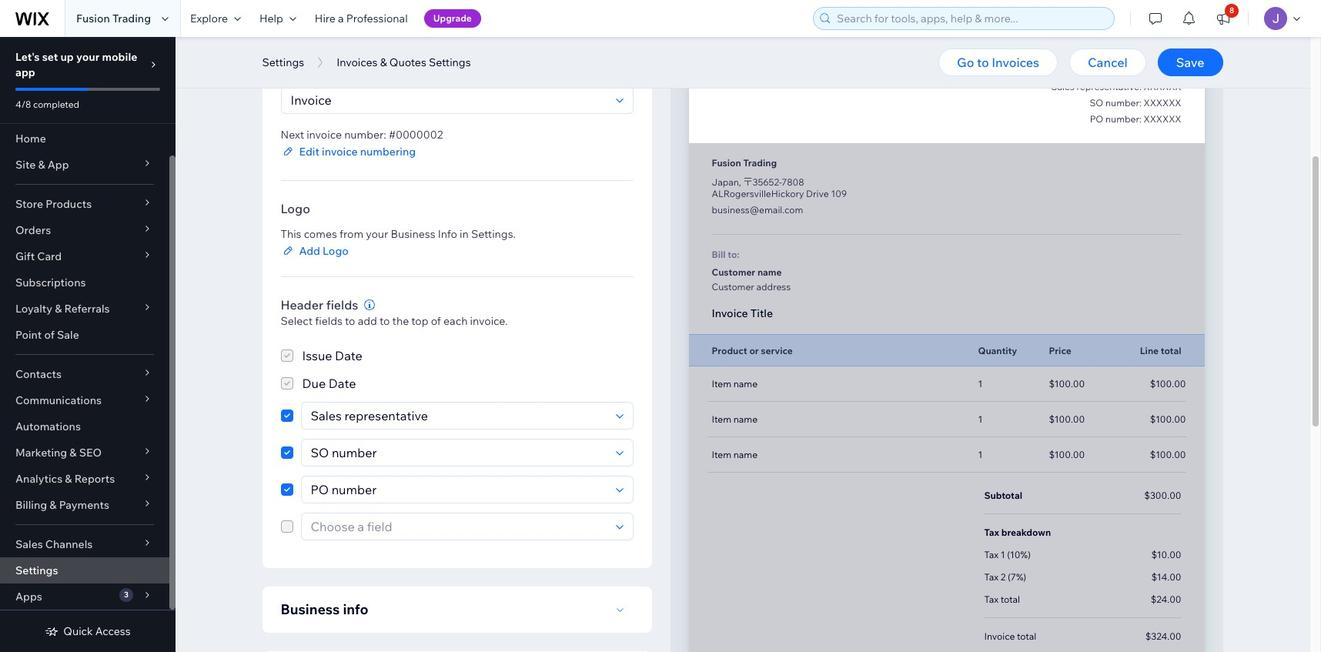 Task type: vqa. For each thing, say whether or not it's contained in the screenshot.
the bottommost 'Time'
no



Task type: describe. For each thing, give the bounding box(es) containing it.
total for tax total
[[1001, 594, 1021, 605]]

communications
[[15, 394, 102, 407]]

tax for tax 1 (10%)
[[985, 549, 999, 561]]

name inside the bill to: customer name customer address
[[758, 267, 782, 278]]

8 button
[[1207, 0, 1241, 37]]

0 horizontal spatial business
[[281, 601, 340, 619]]

automations
[[15, 420, 81, 434]]

japan,
[[712, 176, 742, 188]]

analytics
[[15, 472, 63, 486]]

sales inside dropdown button
[[15, 538, 43, 552]]

fusion trading japan, 〒35652-7808 alrogersvillehickory drive 109 business@email.com
[[712, 157, 847, 216]]

trading for fusion trading
[[112, 12, 151, 25]]

tax for tax 2 (7%)
[[985, 572, 999, 583]]

& for marketing
[[70, 446, 77, 460]]

communications button
[[0, 387, 169, 414]]

invoices inside "button"
[[992, 55, 1040, 70]]

automations link
[[0, 414, 169, 440]]

invoices & quotes settings
[[337, 55, 471, 69]]

4 choose a field field from the top
[[306, 514, 611, 540]]

1 dec from the top
[[1127, 49, 1144, 60]]

contacts button
[[0, 361, 169, 387]]

site & app button
[[0, 152, 169, 178]]

8
[[1230, 5, 1235, 15]]

drive
[[807, 188, 829, 199]]

numbering
[[360, 145, 416, 159]]

settings link
[[0, 558, 169, 584]]

referrals
[[64, 302, 110, 316]]

fusion for fusion trading japan, 〒35652-7808 alrogersvillehickory drive 109 business@email.com
[[712, 157, 742, 169]]

business info
[[281, 601, 369, 619]]

hire a professional link
[[306, 0, 417, 37]]

quotes
[[390, 55, 427, 69]]

invoices & quotes settings button
[[329, 51, 479, 74]]

the
[[393, 314, 409, 328]]

line
[[1141, 345, 1159, 356]]

2 19, from the top
[[1146, 65, 1159, 76]]

apps
[[15, 590, 42, 604]]

invoice for next
[[307, 128, 342, 142]]

0 vertical spatial business
[[391, 227, 436, 241]]

fields for header
[[326, 297, 358, 313]]

hire
[[315, 12, 336, 25]]

app
[[48, 158, 69, 172]]

service
[[761, 345, 793, 356]]

2 item from the top
[[712, 414, 732, 425]]

4/8 completed
[[15, 99, 79, 110]]

explore
[[190, 12, 228, 25]]

sales channels button
[[0, 531, 169, 558]]

2 choose a field field from the top
[[306, 440, 611, 466]]

price
[[1049, 345, 1072, 356]]

go to invoices button
[[939, 49, 1058, 76]]

1 item from the top
[[712, 378, 732, 390]]

help
[[260, 12, 283, 25]]

completed
[[33, 99, 79, 110]]

home
[[15, 132, 46, 146]]

2 customer from the top
[[712, 281, 755, 293]]

alrogersvillehickory
[[712, 188, 804, 199]]

orders button
[[0, 217, 169, 243]]

$324.00
[[1146, 631, 1182, 642]]

professional
[[346, 12, 408, 25]]

representative:
[[1077, 81, 1142, 92]]

4/8
[[15, 99, 31, 110]]

channels
[[45, 538, 93, 552]]

0 horizontal spatial to
[[345, 314, 355, 328]]

1 date: from the top
[[1102, 49, 1125, 60]]

3 xxxxxx from the top
[[1144, 113, 1182, 125]]

your for business
[[366, 227, 388, 241]]

orders
[[15, 223, 51, 237]]

2 2023 from the top
[[1161, 65, 1182, 76]]

store
[[15, 197, 43, 211]]

settings button
[[255, 51, 312, 74]]

let's set up your mobile app
[[15, 50, 137, 79]]

tax 2 (7%)
[[985, 572, 1027, 583]]

invoices inside button
[[337, 55, 378, 69]]

products
[[46, 197, 92, 211]]

total for invoice total
[[1018, 631, 1037, 642]]

0 horizontal spatial logo
[[281, 201, 310, 216]]

analytics & reports
[[15, 472, 115, 486]]

document name and number
[[281, 55, 449, 71]]

1 horizontal spatial to
[[380, 314, 390, 328]]

save
[[1177, 55, 1205, 70]]

settings.
[[471, 227, 516, 241]]

add
[[358, 314, 377, 328]]

each
[[444, 314, 468, 328]]

loyalty
[[15, 302, 52, 316]]

card
[[37, 250, 62, 263]]

store products button
[[0, 191, 169, 217]]

fields for select
[[315, 314, 343, 328]]

sidebar element
[[0, 37, 176, 652]]

& for loyalty
[[55, 302, 62, 316]]

& for invoices
[[380, 55, 387, 69]]

business@email.com
[[712, 204, 804, 216]]

go
[[958, 55, 975, 70]]

tax breakdown
[[985, 527, 1051, 538]]

1 item name from the top
[[712, 378, 758, 390]]

& for billing
[[50, 498, 57, 512]]

3 choose a field field from the top
[[306, 477, 611, 503]]

subscriptions link
[[0, 270, 169, 296]]

line total
[[1141, 345, 1182, 356]]

so
[[1090, 97, 1104, 109]]

invoice for edit
[[322, 145, 358, 159]]

document
[[281, 55, 341, 71]]

invoice total
[[985, 631, 1037, 642]]

0 horizontal spatial #0000002
[[389, 128, 443, 142]]

2
[[1001, 572, 1006, 583]]

add
[[299, 244, 320, 258]]

point
[[15, 328, 42, 342]]

& for analytics
[[65, 472, 72, 486]]

1 19, from the top
[[1146, 49, 1159, 60]]

subtotal
[[985, 490, 1023, 501]]

2 xxxxxx from the top
[[1144, 97, 1182, 109]]

sales inside #0000002 issue date: dec 19, 2023 due date: dec 19, 2023 sales representative: xxxxxx so number: xxxxxx po number: xxxxxx
[[1052, 81, 1075, 92]]

select fields to add to the top of each invoice.
[[281, 314, 508, 328]]

let's
[[15, 50, 40, 64]]

to inside "button"
[[977, 55, 990, 70]]

help button
[[250, 0, 306, 37]]

fusion trading
[[76, 12, 151, 25]]

gift
[[15, 250, 35, 263]]



Task type: locate. For each thing, give the bounding box(es) containing it.
(7%)
[[1008, 572, 1027, 583]]

1 vertical spatial item name
[[712, 414, 758, 425]]

point of sale
[[15, 328, 79, 342]]

tax
[[985, 527, 1000, 538], [985, 549, 999, 561], [985, 572, 999, 583], [985, 594, 999, 605]]

invoice down next invoice number: #0000002 in the left top of the page
[[322, 145, 358, 159]]

tax for tax total
[[985, 594, 999, 605]]

date: right issue
[[1102, 49, 1125, 60]]

& inside button
[[380, 55, 387, 69]]

number
[[404, 55, 449, 71]]

settings for settings button
[[262, 55, 304, 69]]

business up add logo button
[[391, 227, 436, 241]]

2023 right cancel button
[[1161, 49, 1182, 60]]

total for line total
[[1161, 345, 1182, 356]]

2 vertical spatial total
[[1018, 631, 1037, 642]]

address
[[757, 281, 791, 293]]

total down tax total
[[1018, 631, 1037, 642]]

2 vertical spatial item
[[712, 449, 732, 461]]

invoice down tax total
[[985, 631, 1015, 642]]

gift card button
[[0, 243, 169, 270]]

0 vertical spatial fusion
[[76, 12, 110, 25]]

home link
[[0, 126, 169, 152]]

invoices right go
[[992, 55, 1040, 70]]

product
[[712, 345, 748, 356]]

info
[[438, 227, 457, 241]]

1 xxxxxx from the top
[[1144, 81, 1182, 92]]

settings down the help button on the left top
[[262, 55, 304, 69]]

1 horizontal spatial of
[[431, 314, 441, 328]]

0 vertical spatial your
[[76, 50, 100, 64]]

site
[[15, 158, 36, 172]]

1 horizontal spatial fusion
[[712, 157, 742, 169]]

0 vertical spatial invoice
[[307, 128, 342, 142]]

tax down tax 2 (7%)
[[985, 594, 999, 605]]

1 horizontal spatial settings
[[262, 55, 304, 69]]

sales
[[1052, 81, 1075, 92], [15, 538, 43, 552]]

to
[[977, 55, 990, 70], [345, 314, 355, 328], [380, 314, 390, 328]]

analytics & reports button
[[0, 466, 169, 492]]

$300.00
[[1145, 490, 1182, 501]]

a
[[338, 12, 344, 25]]

None checkbox
[[281, 347, 363, 365], [281, 374, 356, 393], [281, 402, 293, 430], [281, 439, 293, 467], [281, 347, 363, 365], [281, 374, 356, 393], [281, 402, 293, 430], [281, 439, 293, 467]]

0 vertical spatial customer
[[712, 267, 756, 278]]

edit
[[299, 145, 320, 159]]

4 tax from the top
[[985, 594, 999, 605]]

gift card
[[15, 250, 62, 263]]

loyalty & referrals
[[15, 302, 110, 316]]

of left sale
[[44, 328, 55, 342]]

1 choose a field field from the top
[[306, 403, 611, 429]]

bill
[[712, 249, 726, 260]]

〒35652-
[[744, 176, 782, 188]]

and
[[379, 55, 401, 71]]

& right site
[[38, 158, 45, 172]]

2 vertical spatial number:
[[344, 128, 386, 142]]

1 vertical spatial business
[[281, 601, 340, 619]]

0 vertical spatial date:
[[1102, 49, 1125, 60]]

trading inside fusion trading japan, 〒35652-7808 alrogersvillehickory drive 109 business@email.com
[[744, 157, 777, 169]]

po
[[1090, 113, 1104, 125]]

invoice left title
[[712, 307, 748, 320]]

& left 'reports'
[[65, 472, 72, 486]]

0 vertical spatial dec
[[1127, 49, 1144, 60]]

mobile
[[102, 50, 137, 64]]

0 vertical spatial #0000002
[[1128, 30, 1182, 44]]

invoice for invoice total
[[985, 631, 1015, 642]]

1 vertical spatial item
[[712, 414, 732, 425]]

1 horizontal spatial business
[[391, 227, 436, 241]]

upgrade
[[433, 12, 472, 24]]

add logo
[[299, 244, 349, 258]]

select
[[281, 314, 313, 328]]

Search for tools, apps, help & more... field
[[833, 8, 1110, 29]]

trading up mobile
[[112, 12, 151, 25]]

1 horizontal spatial logo
[[323, 244, 349, 258]]

marketing
[[15, 446, 67, 460]]

1 vertical spatial #0000002
[[389, 128, 443, 142]]

#0000002 inside #0000002 issue date: dec 19, 2023 due date: dec 19, 2023 sales representative: xxxxxx so number: xxxxxx po number: xxxxxx
[[1128, 30, 1182, 44]]

tax left 2
[[985, 572, 999, 583]]

1 horizontal spatial invoice
[[985, 631, 1015, 642]]

comes
[[304, 227, 337, 241]]

trading for fusion trading japan, 〒35652-7808 alrogersvillehickory drive 109 business@email.com
[[744, 157, 777, 169]]

or
[[750, 345, 759, 356]]

fusion
[[76, 12, 110, 25], [712, 157, 742, 169]]

1 vertical spatial fields
[[315, 314, 343, 328]]

fusion up mobile
[[76, 12, 110, 25]]

total right line
[[1161, 345, 1182, 356]]

0 horizontal spatial your
[[76, 50, 100, 64]]

edit invoice numbering
[[299, 145, 416, 159]]

marketing & seo
[[15, 446, 102, 460]]

2 vertical spatial xxxxxx
[[1144, 113, 1182, 125]]

1 vertical spatial invoice
[[985, 631, 1015, 642]]

next
[[281, 128, 304, 142]]

tax up tax 1 (10%)
[[985, 527, 1000, 538]]

#0000002 up numbering
[[389, 128, 443, 142]]

fields up add
[[326, 297, 358, 313]]

to:
[[728, 249, 740, 260]]

1 vertical spatial xxxxxx
[[1144, 97, 1182, 109]]

number: up edit invoice numbering button
[[344, 128, 386, 142]]

None field
[[286, 87, 611, 113]]

& inside dropdown button
[[38, 158, 45, 172]]

next invoice number: #0000002
[[281, 128, 443, 142]]

1 vertical spatial logo
[[323, 244, 349, 258]]

settings inside sidebar "element"
[[15, 564, 58, 578]]

bill to: customer name customer address
[[712, 249, 791, 293]]

1 horizontal spatial sales
[[1052, 81, 1075, 92]]

#0000002 issue date: dec 19, 2023 due date: dec 19, 2023 sales representative: xxxxxx so number: xxxxxx po number: xxxxxx
[[1052, 30, 1182, 125]]

3
[[124, 590, 129, 600]]

1 tax from the top
[[985, 527, 1000, 538]]

trading up 〒35652-
[[744, 157, 777, 169]]

0 horizontal spatial fusion
[[76, 12, 110, 25]]

1 vertical spatial dec
[[1127, 65, 1144, 76]]

$24.00
[[1151, 594, 1182, 605]]

invoice
[[307, 128, 342, 142], [322, 145, 358, 159]]

store products
[[15, 197, 92, 211]]

trading
[[112, 12, 151, 25], [744, 157, 777, 169]]

sales left representative:
[[1052, 81, 1075, 92]]

fusion for fusion trading
[[76, 12, 110, 25]]

point of sale link
[[0, 322, 169, 348]]

0 vertical spatial xxxxxx
[[1144, 81, 1182, 92]]

marketing & seo button
[[0, 440, 169, 466]]

this
[[281, 227, 302, 241]]

0 horizontal spatial invoices
[[337, 55, 378, 69]]

cancel
[[1088, 55, 1128, 70]]

0 vertical spatial item
[[712, 378, 732, 390]]

loyalty & referrals button
[[0, 296, 169, 322]]

payments
[[59, 498, 109, 512]]

1 vertical spatial sales
[[15, 538, 43, 552]]

invoice title
[[712, 307, 773, 320]]

quick access button
[[45, 625, 131, 639]]

your for mobile
[[76, 50, 100, 64]]

invoice for invoice title
[[712, 307, 748, 320]]

0 vertical spatial 19,
[[1146, 49, 1159, 60]]

of right top
[[431, 314, 441, 328]]

settings for settings link
[[15, 564, 58, 578]]

0 horizontal spatial sales
[[15, 538, 43, 552]]

3 item name from the top
[[712, 449, 758, 461]]

billing
[[15, 498, 47, 512]]

settings up apps
[[15, 564, 58, 578]]

issue
[[1078, 49, 1100, 60]]

2023 right 'cancel'
[[1161, 65, 1182, 76]]

fields down header fields
[[315, 314, 343, 328]]

invoices left and
[[337, 55, 378, 69]]

0 vertical spatial invoice
[[712, 307, 748, 320]]

1 horizontal spatial trading
[[744, 157, 777, 169]]

3 item from the top
[[712, 449, 732, 461]]

business
[[391, 227, 436, 241], [281, 601, 340, 619]]

1 horizontal spatial invoices
[[992, 55, 1040, 70]]

2 item name from the top
[[712, 414, 758, 425]]

date: up representative:
[[1102, 65, 1125, 76]]

2 vertical spatial item name
[[712, 449, 758, 461]]

logo inside add logo button
[[323, 244, 349, 258]]

1 vertical spatial 2023
[[1161, 65, 1182, 76]]

& for site
[[38, 158, 45, 172]]

Choose a field field
[[306, 403, 611, 429], [306, 440, 611, 466], [306, 477, 611, 503], [306, 514, 611, 540]]

1 vertical spatial date:
[[1102, 65, 1125, 76]]

2023
[[1161, 49, 1182, 60], [1161, 65, 1182, 76]]

fusion up japan,
[[712, 157, 742, 169]]

1 horizontal spatial your
[[366, 227, 388, 241]]

invoice inside button
[[322, 145, 358, 159]]

0 vertical spatial logo
[[281, 201, 310, 216]]

tax up tax 2 (7%)
[[985, 549, 999, 561]]

number: right po
[[1106, 113, 1142, 125]]

your right from
[[366, 227, 388, 241]]

0 horizontal spatial of
[[44, 328, 55, 342]]

&
[[380, 55, 387, 69], [38, 158, 45, 172], [55, 302, 62, 316], [70, 446, 77, 460], [65, 472, 72, 486], [50, 498, 57, 512]]

& left quotes
[[380, 55, 387, 69]]

& right "loyalty"
[[55, 302, 62, 316]]

1 vertical spatial your
[[366, 227, 388, 241]]

to left the
[[380, 314, 390, 328]]

set
[[42, 50, 58, 64]]

tax 1 (10%)
[[985, 549, 1031, 561]]

1 vertical spatial trading
[[744, 157, 777, 169]]

2 dec from the top
[[1127, 65, 1144, 76]]

3 tax from the top
[[985, 572, 999, 583]]

1 vertical spatial customer
[[712, 281, 755, 293]]

2 tax from the top
[[985, 549, 999, 561]]

invoice up "edit"
[[307, 128, 342, 142]]

& right billing
[[50, 498, 57, 512]]

invoice.
[[470, 314, 508, 328]]

your right up
[[76, 50, 100, 64]]

2 horizontal spatial to
[[977, 55, 990, 70]]

None checkbox
[[281, 476, 293, 504], [281, 513, 293, 541], [281, 476, 293, 504], [281, 513, 293, 541]]

1 vertical spatial total
[[1001, 594, 1021, 605]]

1 2023 from the top
[[1161, 49, 1182, 60]]

business left info
[[281, 601, 340, 619]]

top
[[412, 314, 429, 328]]

1 customer from the top
[[712, 267, 756, 278]]

sales down billing
[[15, 538, 43, 552]]

contacts
[[15, 367, 62, 381]]

number: down representative:
[[1106, 97, 1142, 109]]

0 vertical spatial item name
[[712, 378, 758, 390]]

0 vertical spatial sales
[[1052, 81, 1075, 92]]

1 vertical spatial fusion
[[712, 157, 742, 169]]

to right go
[[977, 55, 990, 70]]

1 vertical spatial invoice
[[322, 145, 358, 159]]

0 vertical spatial trading
[[112, 12, 151, 25]]

breakdown
[[1002, 527, 1051, 538]]

fusion inside fusion trading japan, 〒35652-7808 alrogersvillehickory drive 109 business@email.com
[[712, 157, 742, 169]]

your inside let's set up your mobile app
[[76, 50, 100, 64]]

total down tax 2 (7%)
[[1001, 594, 1021, 605]]

customer up 'invoice title' in the top of the page
[[712, 281, 755, 293]]

& left seo at the bottom left of the page
[[70, 446, 77, 460]]

0 vertical spatial fields
[[326, 297, 358, 313]]

1 vertical spatial number:
[[1106, 113, 1142, 125]]

$14.00
[[1152, 572, 1182, 583]]

logo up this
[[281, 201, 310, 216]]

2 date: from the top
[[1102, 65, 1125, 76]]

dec
[[1127, 49, 1144, 60], [1127, 65, 1144, 76]]

1 horizontal spatial #0000002
[[1128, 30, 1182, 44]]

in
[[460, 227, 469, 241]]

logo down comes
[[323, 244, 349, 258]]

0 vertical spatial 2023
[[1161, 49, 1182, 60]]

access
[[95, 625, 131, 639]]

109
[[831, 188, 847, 199]]

customer down to:
[[712, 267, 756, 278]]

date:
[[1102, 49, 1125, 60], [1102, 65, 1125, 76]]

0 horizontal spatial invoice
[[712, 307, 748, 320]]

1 vertical spatial 19,
[[1146, 65, 1159, 76]]

invoice
[[712, 307, 748, 320], [985, 631, 1015, 642]]

of inside "point of sale" link
[[44, 328, 55, 342]]

title
[[751, 307, 773, 320]]

0 horizontal spatial settings
[[15, 564, 58, 578]]

#0000002 up save
[[1128, 30, 1182, 44]]

0 horizontal spatial trading
[[112, 12, 151, 25]]

tax for tax breakdown
[[985, 527, 1000, 538]]

0 vertical spatial total
[[1161, 345, 1182, 356]]

to left add
[[345, 314, 355, 328]]

2 horizontal spatial settings
[[429, 55, 471, 69]]

0 vertical spatial number:
[[1106, 97, 1142, 109]]

settings right quotes
[[429, 55, 471, 69]]



